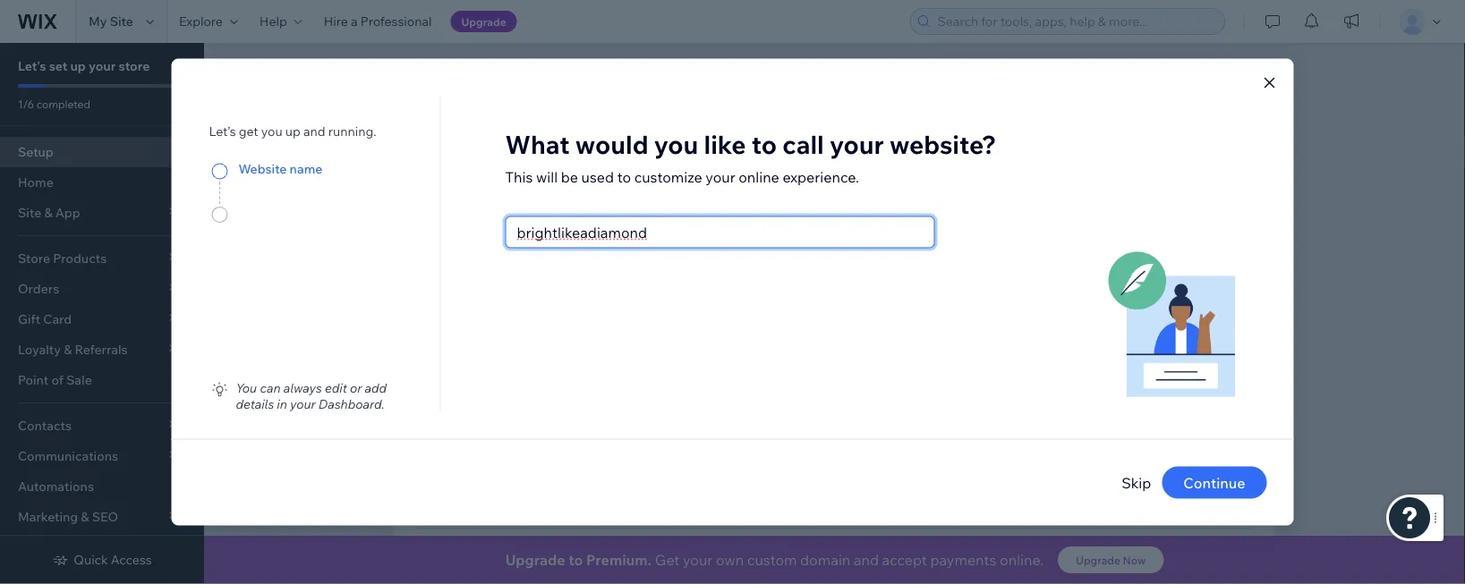 Task type: describe. For each thing, give the bounding box(es) containing it.
welcome to your dashboard
[[394, 65, 733, 96]]

upgrade now button
[[1058, 547, 1164, 574]]

set for set up shipping
[[1133, 449, 1154, 465]]

customize
[[634, 168, 703, 186]]

upgrade now
[[1076, 554, 1146, 567]]

continue
[[1184, 474, 1246, 492]]

online
[[739, 168, 780, 186]]

name
[[290, 161, 323, 177]]

skip
[[1122, 474, 1152, 492]]

a for professional
[[351, 13, 358, 29]]

sale
[[66, 372, 92, 388]]

experience.
[[783, 168, 859, 186]]

set for set up payments
[[1128, 399, 1149, 415]]

you for up
[[261, 123, 283, 139]]

always
[[284, 380, 322, 396]]

get started button
[[1145, 544, 1246, 571]]

set up payments
[[1128, 399, 1230, 415]]

1 vertical spatial site
[[1236, 70, 1259, 86]]

1 horizontal spatial set
[[456, 143, 480, 163]]

be
[[561, 168, 578, 186]]

set up payments button
[[1112, 394, 1246, 421]]

let's get you up and running.
[[209, 123, 377, 139]]

online.
[[1000, 552, 1044, 569]]

your up the this
[[507, 143, 542, 163]]

hire a professional
[[324, 13, 432, 29]]

get found by customers on google
[[451, 550, 655, 565]]

your right "update"
[[497, 208, 523, 223]]

on
[[594, 550, 609, 565]]

store inside sidebar "element"
[[119, 58, 150, 74]]

0 vertical spatial design site
[[1192, 70, 1259, 86]]

set up shipping button
[[1117, 444, 1246, 471]]

own
[[716, 552, 744, 569]]

my
[[89, 13, 107, 29]]

shipping
[[1176, 449, 1230, 465]]

you
[[236, 380, 257, 396]]

connect
[[451, 253, 502, 269]]

site inside button
[[1206, 500, 1230, 515]]

premium.
[[586, 552, 652, 569]]

dashboard.
[[319, 396, 385, 412]]

your up experience.
[[830, 129, 884, 160]]

get for get found by customers on google
[[451, 550, 472, 565]]

skip button
[[1122, 472, 1152, 494]]

get for get started
[[1161, 550, 1182, 565]]

accept
[[882, 552, 927, 569]]

0 horizontal spatial custom
[[514, 253, 559, 269]]

1 vertical spatial store
[[545, 143, 586, 163]]

setup
[[18, 144, 53, 160]]

add
[[365, 380, 387, 396]]

1/6 inside sidebar "element"
[[18, 97, 34, 111]]

professional
[[361, 13, 432, 29]]

home link
[[0, 167, 197, 198]]

upgrade button
[[451, 11, 517, 32]]

like
[[704, 129, 746, 160]]

what would you like to call your website? this will be used to customize your online experience.
[[505, 129, 997, 186]]

quick access
[[74, 552, 152, 568]]

point
[[18, 372, 49, 388]]

design inside design site button
[[1162, 500, 1203, 515]]

upgrade for upgrade
[[462, 15, 507, 28]]

quick access button
[[52, 552, 152, 569]]

quick
[[74, 552, 108, 568]]

automations link
[[0, 472, 197, 502]]

to up online
[[752, 129, 777, 160]]

used
[[582, 168, 614, 186]]

let's
[[209, 123, 236, 139]]

0 vertical spatial site
[[110, 13, 133, 29]]

will
[[536, 168, 558, 186]]

update your store type
[[451, 208, 585, 223]]

1/6 completed inside sidebar "element"
[[18, 97, 90, 111]]

up inside sidebar "element"
[[70, 58, 86, 74]]

completed inside sidebar "element"
[[37, 97, 90, 111]]

welcome
[[394, 65, 505, 96]]

get started
[[1161, 550, 1230, 565]]

explore
[[179, 13, 223, 29]]

hire
[[324, 13, 348, 29]]

type
[[559, 208, 585, 223]]

your inside you can always edit or add details in your dashboard.
[[290, 396, 316, 412]]

1 vertical spatial up
[[285, 123, 301, 139]]

connect a custom domain
[[451, 253, 607, 269]]

your inside sidebar "element"
[[89, 58, 116, 74]]

upgrade to premium. get your own custom domain and accept payments online.
[[506, 552, 1044, 569]]

a for custom
[[505, 253, 512, 269]]

by
[[512, 550, 527, 565]]

access
[[111, 552, 152, 568]]



Task type: vqa. For each thing, say whether or not it's contained in the screenshot.
leftmost a
yes



Task type: locate. For each thing, give the bounding box(es) containing it.
Enter the name of your site. field
[[512, 217, 929, 247]]

1 vertical spatial design
[[1162, 500, 1203, 515]]

store down my site
[[119, 58, 150, 74]]

1 horizontal spatial 1/6
[[984, 146, 1001, 160]]

0 vertical spatial a
[[351, 13, 358, 29]]

set up setup
[[49, 58, 67, 74]]

1/6
[[18, 97, 34, 111], [984, 146, 1001, 160]]

now
[[1123, 554, 1146, 567]]

1 vertical spatial up
[[1156, 449, 1173, 465]]

set up shipping
[[1133, 449, 1230, 465]]

details
[[236, 396, 274, 412]]

call
[[783, 129, 824, 160]]

up inside button
[[1151, 399, 1168, 415]]

dashboard
[[602, 65, 733, 96]]

0 vertical spatial and
[[304, 123, 326, 139]]

setup link
[[0, 137, 197, 167]]

upgrade inside button
[[1076, 554, 1121, 567]]

upgrade left the now
[[1076, 554, 1121, 567]]

0 horizontal spatial get
[[451, 550, 472, 565]]

1 horizontal spatial custom
[[747, 552, 797, 569]]

home
[[18, 175, 54, 190]]

2 vertical spatial up
[[483, 143, 503, 163]]

set up skip
[[1133, 449, 1154, 465]]

hire a professional link
[[313, 0, 443, 43]]

0 vertical spatial up
[[70, 58, 86, 74]]

help
[[260, 13, 287, 29]]

1 horizontal spatial a
[[505, 253, 512, 269]]

design site button
[[1146, 494, 1246, 521]]

started
[[1185, 550, 1230, 565]]

0 vertical spatial set
[[1128, 399, 1149, 415]]

your down like
[[706, 168, 736, 186]]

continue button
[[1162, 467, 1267, 499]]

upgrade left on
[[506, 552, 565, 569]]

2 vertical spatial store
[[526, 208, 556, 223]]

would
[[576, 129, 649, 160]]

help button
[[249, 0, 313, 43]]

get left found on the left of the page
[[451, 550, 472, 565]]

completed
[[37, 97, 90, 111], [1003, 146, 1057, 160]]

up for payments
[[1151, 399, 1168, 415]]

0 horizontal spatial up
[[70, 58, 86, 74]]

1 vertical spatial and
[[854, 552, 879, 569]]

custom right "own" in the bottom of the page
[[747, 552, 797, 569]]

up left payments
[[1151, 399, 1168, 415]]

your up what
[[542, 65, 596, 96]]

custom down the update your store type
[[514, 253, 559, 269]]

and
[[304, 123, 326, 139], [854, 552, 879, 569]]

up
[[70, 58, 86, 74], [285, 123, 301, 139], [483, 143, 503, 163]]

0 vertical spatial design
[[1192, 70, 1233, 86]]

0 horizontal spatial let's
[[18, 58, 46, 74]]

0 horizontal spatial 1/6 completed
[[18, 97, 90, 111]]

upgrade for upgrade now
[[1076, 554, 1121, 567]]

google
[[612, 550, 655, 565]]

website name
[[239, 161, 323, 177]]

your left "own" in the bottom of the page
[[683, 552, 713, 569]]

store left type
[[526, 208, 556, 223]]

of
[[51, 372, 63, 388]]

you right get on the top of page
[[261, 123, 283, 139]]

1 horizontal spatial let's set up your store
[[416, 143, 586, 163]]

0 vertical spatial completed
[[37, 97, 90, 111]]

let's set up your store up the this
[[416, 143, 586, 163]]

to right used
[[617, 168, 631, 186]]

1 vertical spatial let's
[[416, 143, 452, 163]]

update
[[451, 208, 494, 223]]

2 horizontal spatial up
[[483, 143, 503, 163]]

let's set up your store down my
[[18, 58, 150, 74]]

design inside the design site link
[[1192, 70, 1233, 86]]

customers
[[530, 550, 591, 565]]

1 horizontal spatial 1/6 completed
[[984, 146, 1057, 160]]

2 horizontal spatial site
[[1236, 70, 1259, 86]]

1 horizontal spatial up
[[285, 123, 301, 139]]

let's inside sidebar "element"
[[18, 58, 46, 74]]

0 horizontal spatial set
[[49, 58, 67, 74]]

0 vertical spatial let's
[[18, 58, 46, 74]]

set left payments
[[1128, 399, 1149, 415]]

1 horizontal spatial get
[[655, 552, 680, 569]]

to left on
[[569, 552, 583, 569]]

payments
[[1171, 399, 1230, 415]]

0 horizontal spatial completed
[[37, 97, 90, 111]]

let's set up your store inside sidebar "element"
[[18, 58, 150, 74]]

set inside button
[[1133, 449, 1154, 465]]

0 horizontal spatial site
[[110, 13, 133, 29]]

1 horizontal spatial site
[[1206, 500, 1230, 515]]

let's up setup
[[18, 58, 46, 74]]

upgrade inside 'button'
[[462, 15, 507, 28]]

your down my
[[89, 58, 116, 74]]

get
[[451, 550, 472, 565], [1161, 550, 1182, 565], [655, 552, 680, 569]]

1 horizontal spatial and
[[854, 552, 879, 569]]

sidebar element
[[0, 43, 204, 585]]

up up website name
[[285, 123, 301, 139]]

my site
[[89, 13, 133, 29]]

to
[[511, 65, 536, 96], [752, 129, 777, 160], [617, 168, 631, 186], [569, 552, 583, 569]]

0 horizontal spatial you
[[261, 123, 283, 139]]

1/6 completed
[[18, 97, 90, 111], [984, 146, 1057, 160]]

up inside button
[[1156, 449, 1173, 465]]

2 vertical spatial site
[[1206, 500, 1230, 515]]

can
[[260, 380, 281, 396]]

store
[[119, 58, 150, 74], [545, 143, 586, 163], [526, 208, 556, 223]]

what
[[505, 129, 570, 160]]

website
[[239, 161, 287, 177]]

0 horizontal spatial a
[[351, 13, 358, 29]]

get
[[239, 123, 258, 139]]

payments
[[931, 552, 997, 569]]

1 horizontal spatial completed
[[1003, 146, 1057, 160]]

you inside what would you like to call your website? this will be used to customize your online experience.
[[654, 129, 699, 160]]

0 vertical spatial up
[[1151, 399, 1168, 415]]

set inside button
[[1128, 399, 1149, 415]]

1 vertical spatial set
[[1133, 449, 1154, 465]]

domain down type
[[562, 253, 607, 269]]

1 vertical spatial 1/6 completed
[[984, 146, 1057, 160]]

set up "update"
[[456, 143, 480, 163]]

let's
[[18, 58, 46, 74], [416, 143, 452, 163]]

get left started
[[1161, 550, 1182, 565]]

site
[[110, 13, 133, 29], [1236, 70, 1259, 86], [1206, 500, 1230, 515]]

0 vertical spatial 1/6 completed
[[18, 97, 90, 111]]

up up setup link on the top of the page
[[70, 58, 86, 74]]

you for like
[[654, 129, 699, 160]]

point of sale link
[[0, 365, 197, 396]]

0 horizontal spatial 1/6
[[18, 97, 34, 111]]

set
[[1128, 399, 1149, 415], [1133, 449, 1154, 465]]

you up customize
[[654, 129, 699, 160]]

you
[[261, 123, 283, 139], [654, 129, 699, 160]]

up left shipping
[[1156, 449, 1173, 465]]

custom
[[514, 253, 559, 269], [747, 552, 797, 569]]

1 vertical spatial a
[[505, 253, 512, 269]]

set
[[49, 58, 67, 74], [456, 143, 480, 163]]

upgrade for upgrade to premium. get your own custom domain and accept payments online.
[[506, 552, 565, 569]]

to up what
[[511, 65, 536, 96]]

running.
[[328, 123, 377, 139]]

0 horizontal spatial domain
[[562, 253, 607, 269]]

up for shipping
[[1156, 449, 1173, 465]]

edit
[[325, 380, 347, 396]]

in
[[277, 396, 287, 412]]

website?
[[890, 129, 997, 160]]

design
[[1192, 70, 1233, 86], [1162, 500, 1203, 515]]

2 horizontal spatial get
[[1161, 550, 1182, 565]]

and left running.
[[304, 123, 326, 139]]

set inside sidebar "element"
[[49, 58, 67, 74]]

design site inside button
[[1162, 500, 1230, 515]]

point of sale
[[18, 372, 92, 388]]

up
[[1151, 399, 1168, 415], [1156, 449, 1173, 465]]

0 vertical spatial store
[[119, 58, 150, 74]]

1 vertical spatial let's set up your store
[[416, 143, 586, 163]]

your
[[89, 58, 116, 74], [542, 65, 596, 96], [830, 129, 884, 160], [507, 143, 542, 163], [706, 168, 736, 186], [497, 208, 523, 223], [290, 396, 316, 412], [683, 552, 713, 569]]

1 vertical spatial custom
[[747, 552, 797, 569]]

your down always
[[290, 396, 316, 412]]

0 vertical spatial let's set up your store
[[18, 58, 150, 74]]

found
[[475, 550, 510, 565]]

this
[[505, 168, 533, 186]]

1 horizontal spatial you
[[654, 129, 699, 160]]

let's set up your store
[[18, 58, 150, 74], [416, 143, 586, 163]]

0 vertical spatial custom
[[514, 253, 559, 269]]

design site
[[1192, 70, 1259, 86], [1162, 500, 1230, 515]]

1 vertical spatial set
[[456, 143, 480, 163]]

a right the "connect" on the left of page
[[505, 253, 512, 269]]

Search for tools, apps, help & more... field
[[932, 9, 1219, 34]]

get inside button
[[1161, 550, 1182, 565]]

design site link
[[1159, 64, 1275, 91]]

let's up "update"
[[416, 143, 452, 163]]

you can always edit or add details in your dashboard.
[[236, 380, 387, 412]]

or
[[350, 380, 362, 396]]

completed up setup
[[37, 97, 90, 111]]

0 horizontal spatial let's set up your store
[[18, 58, 150, 74]]

a right hire
[[351, 13, 358, 29]]

1 vertical spatial design site
[[1162, 500, 1230, 515]]

1 vertical spatial completed
[[1003, 146, 1057, 160]]

0 vertical spatial domain
[[562, 253, 607, 269]]

domain left accept
[[800, 552, 851, 569]]

up left what
[[483, 143, 503, 163]]

0 vertical spatial set
[[49, 58, 67, 74]]

completed right website?
[[1003, 146, 1057, 160]]

1 horizontal spatial let's
[[416, 143, 452, 163]]

1 vertical spatial domain
[[800, 552, 851, 569]]

upgrade up welcome
[[462, 15, 507, 28]]

0 horizontal spatial and
[[304, 123, 326, 139]]

store up be on the left of the page
[[545, 143, 586, 163]]

0 vertical spatial 1/6
[[18, 97, 34, 111]]

get right google
[[655, 552, 680, 569]]

and left accept
[[854, 552, 879, 569]]

1 horizontal spatial domain
[[800, 552, 851, 569]]

automations
[[18, 479, 94, 495]]

1 vertical spatial 1/6
[[984, 146, 1001, 160]]



